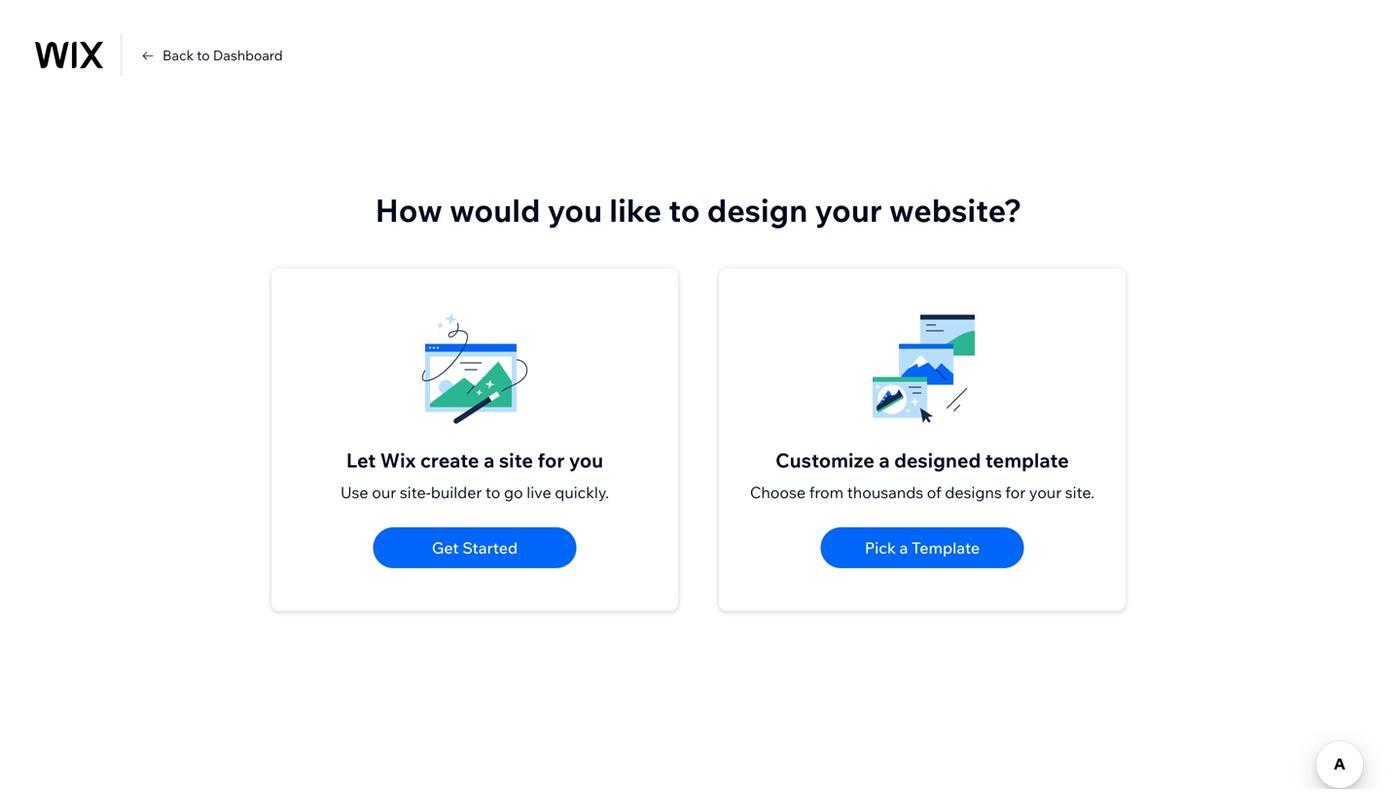 Task type: describe. For each thing, give the bounding box(es) containing it.
a for customize
[[879, 448, 890, 473]]

let
[[346, 448, 376, 473]]

like
[[610, 190, 662, 230]]

use our site-builder to go live quickly.
[[341, 483, 609, 502]]

to inside button
[[197, 47, 210, 64]]

how
[[375, 190, 443, 230]]

builder
[[431, 483, 482, 502]]

back to dashboard button
[[139, 47, 283, 64]]

pick a template button
[[821, 528, 1025, 569]]

choose
[[750, 483, 806, 502]]

to for how would you like to design your website?
[[669, 190, 700, 230]]

use
[[341, 483, 369, 502]]

our
[[372, 483, 396, 502]]

thousands
[[848, 483, 924, 502]]

to for use our site-builder to go live quickly.
[[486, 483, 501, 502]]

0 horizontal spatial a
[[484, 448, 495, 473]]

site
[[499, 448, 534, 473]]

pick a template
[[865, 538, 980, 558]]

designs
[[946, 483, 1002, 502]]

get started button
[[373, 528, 577, 569]]

1 vertical spatial you
[[569, 448, 604, 473]]

design
[[707, 190, 808, 230]]

designed
[[895, 448, 982, 473]]

template
[[912, 538, 980, 558]]



Task type: vqa. For each thing, say whether or not it's contained in the screenshot.
Website?
yes



Task type: locate. For each thing, give the bounding box(es) containing it.
website?
[[890, 190, 1023, 230]]

a up thousands
[[879, 448, 890, 473]]

get started
[[432, 538, 518, 558]]

for up live
[[538, 448, 565, 473]]

you up quickly.
[[569, 448, 604, 473]]

wix
[[380, 448, 416, 473]]

0 horizontal spatial your
[[815, 190, 883, 230]]

0 horizontal spatial to
[[197, 47, 210, 64]]

to
[[197, 47, 210, 64], [669, 190, 700, 230], [486, 483, 501, 502]]

create
[[421, 448, 480, 473]]

from
[[810, 483, 844, 502]]

a for pick
[[900, 538, 909, 558]]

your for website?
[[815, 190, 883, 230]]

0 vertical spatial to
[[197, 47, 210, 64]]

you left like
[[548, 190, 603, 230]]

a
[[484, 448, 495, 473], [879, 448, 890, 473], [900, 538, 909, 558]]

1 vertical spatial to
[[669, 190, 700, 230]]

back to dashboard
[[163, 47, 283, 64]]

to left go
[[486, 483, 501, 502]]

2 vertical spatial to
[[486, 483, 501, 502]]

for
[[538, 448, 565, 473], [1006, 483, 1026, 502]]

customize
[[776, 448, 875, 473]]

go
[[504, 483, 523, 502]]

1 vertical spatial your
[[1030, 483, 1062, 502]]

a left 'site'
[[484, 448, 495, 473]]

your for site.
[[1030, 483, 1062, 502]]

to right 'back'
[[197, 47, 210, 64]]

your right design
[[815, 190, 883, 230]]

a inside button
[[900, 538, 909, 558]]

1 horizontal spatial a
[[879, 448, 890, 473]]

would
[[450, 190, 541, 230]]

0 vertical spatial your
[[815, 190, 883, 230]]

0 vertical spatial for
[[538, 448, 565, 473]]

choose from thousands of designs for your site.
[[750, 483, 1095, 502]]

for for designs
[[1006, 483, 1026, 502]]

your left site.
[[1030, 483, 1062, 502]]

for down the template
[[1006, 483, 1026, 502]]

let wix create a site for you
[[346, 448, 604, 473]]

for for site
[[538, 448, 565, 473]]

site-
[[400, 483, 431, 502]]

live
[[527, 483, 552, 502]]

2 horizontal spatial a
[[900, 538, 909, 558]]

how would you like to design your website?
[[375, 190, 1023, 230]]

back
[[163, 47, 194, 64]]

customize a designed template
[[776, 448, 1070, 473]]

quickly.
[[555, 483, 609, 502]]

site.
[[1066, 483, 1095, 502]]

1 vertical spatial for
[[1006, 483, 1026, 502]]

1 horizontal spatial to
[[486, 483, 501, 502]]

0 vertical spatial you
[[548, 190, 603, 230]]

2 horizontal spatial to
[[669, 190, 700, 230]]

pick
[[865, 538, 897, 558]]

a right "pick"
[[900, 538, 909, 558]]

your
[[815, 190, 883, 230], [1030, 483, 1062, 502]]

0 horizontal spatial for
[[538, 448, 565, 473]]

started
[[463, 538, 518, 558]]

template
[[986, 448, 1070, 473]]

get
[[432, 538, 459, 558]]

you
[[548, 190, 603, 230], [569, 448, 604, 473]]

of
[[927, 483, 942, 502]]

to right like
[[669, 190, 700, 230]]

1 horizontal spatial your
[[1030, 483, 1062, 502]]

dashboard
[[213, 47, 283, 64]]

1 horizontal spatial for
[[1006, 483, 1026, 502]]



